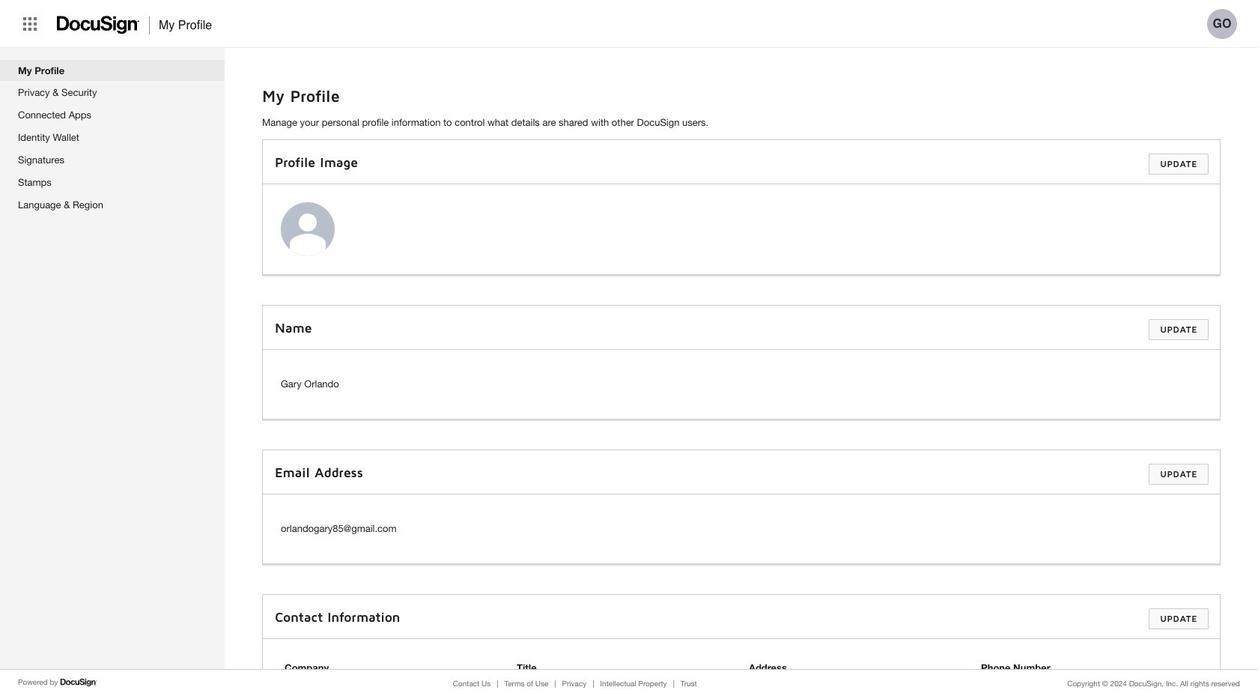 Task type: vqa. For each thing, say whether or not it's contained in the screenshot.
breadcrumb region at top
no



Task type: describe. For each thing, give the bounding box(es) containing it.
default profile image element
[[281, 202, 335, 256]]

0 vertical spatial docusign image
[[57, 11, 140, 39]]



Task type: locate. For each thing, give the bounding box(es) containing it.
default profile image image
[[281, 202, 335, 256]]

1 vertical spatial docusign image
[[60, 677, 98, 689]]

docusign image
[[57, 11, 140, 39], [60, 677, 98, 689]]



